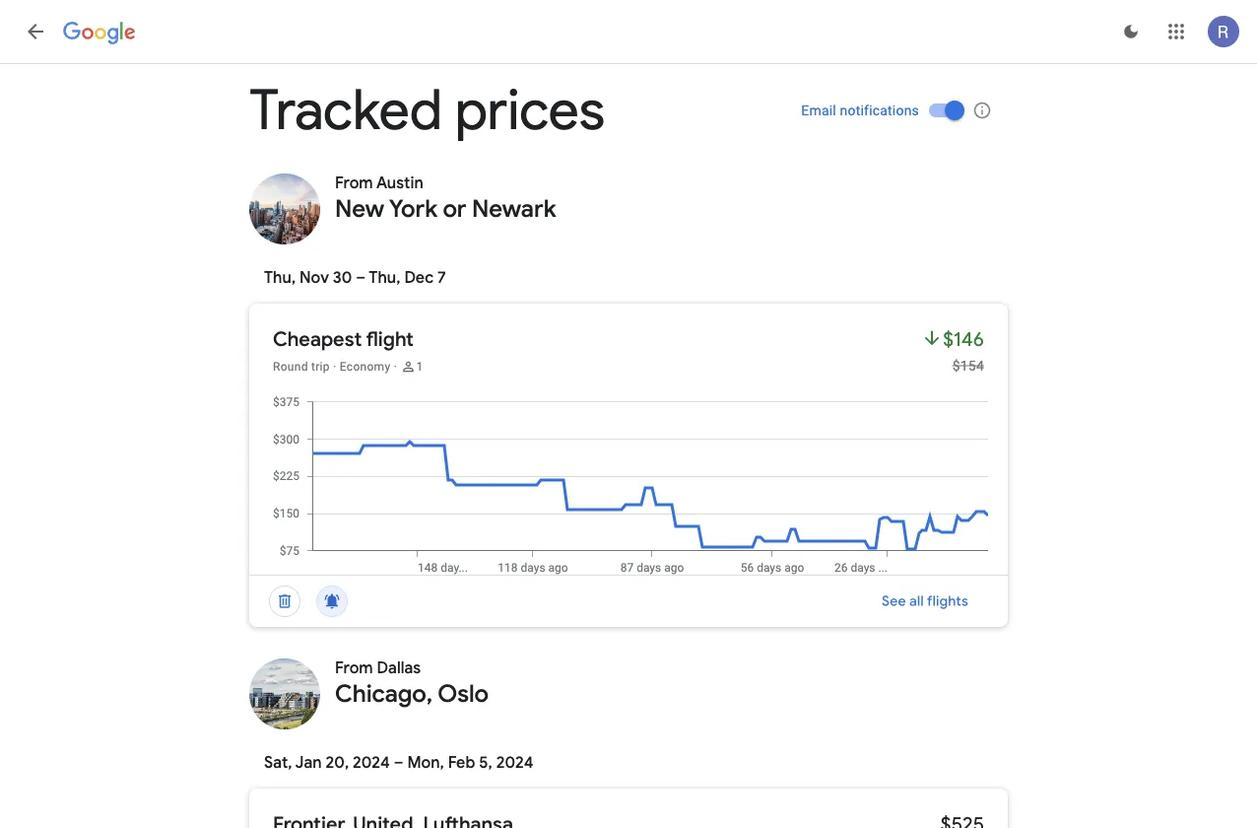 Task type: describe. For each thing, give the bounding box(es) containing it.
525 US dollars text field
[[941, 812, 985, 828]]

see
[[882, 592, 907, 610]]

from dallas chicago, oslo
[[335, 658, 489, 709]]

sat,
[[264, 753, 292, 773]]

price history graph application
[[265, 394, 1008, 575]]

dallas
[[377, 658, 421, 678]]

see all flights
[[882, 592, 969, 610]]

tracked
[[249, 75, 443, 145]]

from for new york or newark
[[335, 173, 373, 193]]

newark
[[472, 194, 556, 224]]

mon,
[[408, 753, 444, 773]]

economy
[[340, 360, 391, 374]]

austin
[[377, 173, 424, 193]]

1 passenger text field
[[416, 359, 423, 375]]

154 US dollars text field
[[953, 357, 985, 374]]

new
[[335, 194, 384, 224]]

1
[[416, 360, 423, 374]]

from for chicago, oslo
[[335, 658, 373, 678]]

round trip economy
[[273, 360, 391, 374]]

5,
[[479, 753, 493, 773]]

remove saved flight, round trip from austin to new york or newark.thu, nov 30 – thu, dec 7 image
[[261, 578, 309, 625]]

cheapest
[[273, 326, 362, 351]]

tracked prices
[[249, 75, 605, 145]]

oslo
[[438, 679, 489, 709]]

email
[[802, 102, 837, 118]]

0 vertical spatial –
[[356, 268, 366, 288]]

flights
[[927, 592, 969, 610]]

jan
[[295, 753, 322, 773]]

email notifications image
[[973, 100, 993, 120]]

from austin new york or newark
[[335, 173, 556, 224]]

round
[[273, 360, 308, 374]]

nov
[[300, 268, 329, 288]]



Task type: locate. For each thing, give the bounding box(es) containing it.
go back image
[[24, 20, 47, 43]]

from up new on the top of the page
[[335, 173, 373, 193]]

1 horizontal spatial 2024
[[496, 753, 534, 773]]

feb
[[448, 753, 476, 773]]

york
[[389, 194, 438, 224]]

0 horizontal spatial thu,
[[264, 268, 296, 288]]

notifications
[[840, 102, 920, 118]]

7
[[438, 268, 446, 288]]

thu,
[[264, 268, 296, 288], [369, 268, 401, 288]]

1 vertical spatial from
[[335, 658, 373, 678]]

1 horizontal spatial thu,
[[369, 268, 401, 288]]

from inside from austin new york or newark
[[335, 173, 373, 193]]

1 2024 from the left
[[353, 753, 390, 773]]

30
[[333, 268, 352, 288]]

all
[[910, 592, 924, 610]]

disable email notifications for solution, round trip from austin to new york or newark.thu, nov 30 – thu, dec 7 image
[[309, 578, 356, 625]]

2024 right 5,
[[496, 753, 534, 773]]

dec
[[405, 268, 434, 288]]

thu, left dec
[[369, 268, 401, 288]]

2024 right 20,
[[353, 753, 390, 773]]

1 from from the top
[[335, 173, 373, 193]]

2 2024 from the left
[[496, 753, 534, 773]]

$154
[[953, 357, 985, 374]]

or
[[443, 194, 467, 224]]

thu, left nov
[[264, 268, 296, 288]]

2 from from the top
[[335, 658, 373, 678]]

sat, jan 20, 2024 – mon, feb 5, 2024
[[264, 753, 534, 773]]

chicago,
[[335, 679, 433, 709]]

prices
[[455, 75, 605, 145]]

$146
[[944, 326, 985, 351]]

from inside from dallas chicago, oslo
[[335, 658, 373, 678]]

2 thu, from the left
[[369, 268, 401, 288]]

change appearance image
[[1108, 8, 1155, 55]]

thu, nov 30 – thu, dec 7
[[264, 268, 446, 288]]

– left mon, at the left bottom
[[394, 753, 404, 773]]

price history graph image
[[265, 394, 1008, 575]]

trip
[[312, 360, 330, 374]]

– right 30
[[356, 268, 366, 288]]

1 vertical spatial –
[[394, 753, 404, 773]]

146 US dollars text field
[[944, 326, 985, 351]]

from
[[335, 173, 373, 193], [335, 658, 373, 678]]

0 horizontal spatial 2024
[[353, 753, 390, 773]]

flight
[[366, 326, 414, 351]]

20,
[[326, 753, 349, 773]]

email notifications
[[802, 102, 920, 118]]

0 horizontal spatial –
[[356, 268, 366, 288]]

from up the chicago, on the left bottom
[[335, 658, 373, 678]]

cheapest flight
[[273, 326, 414, 351]]

1 thu, from the left
[[264, 268, 296, 288]]

0 vertical spatial from
[[335, 173, 373, 193]]

1 horizontal spatial –
[[394, 753, 404, 773]]

2024
[[353, 753, 390, 773], [496, 753, 534, 773]]

–
[[356, 268, 366, 288], [394, 753, 404, 773]]



Task type: vqa. For each thing, say whether or not it's contained in the screenshot.
7:30 AM
no



